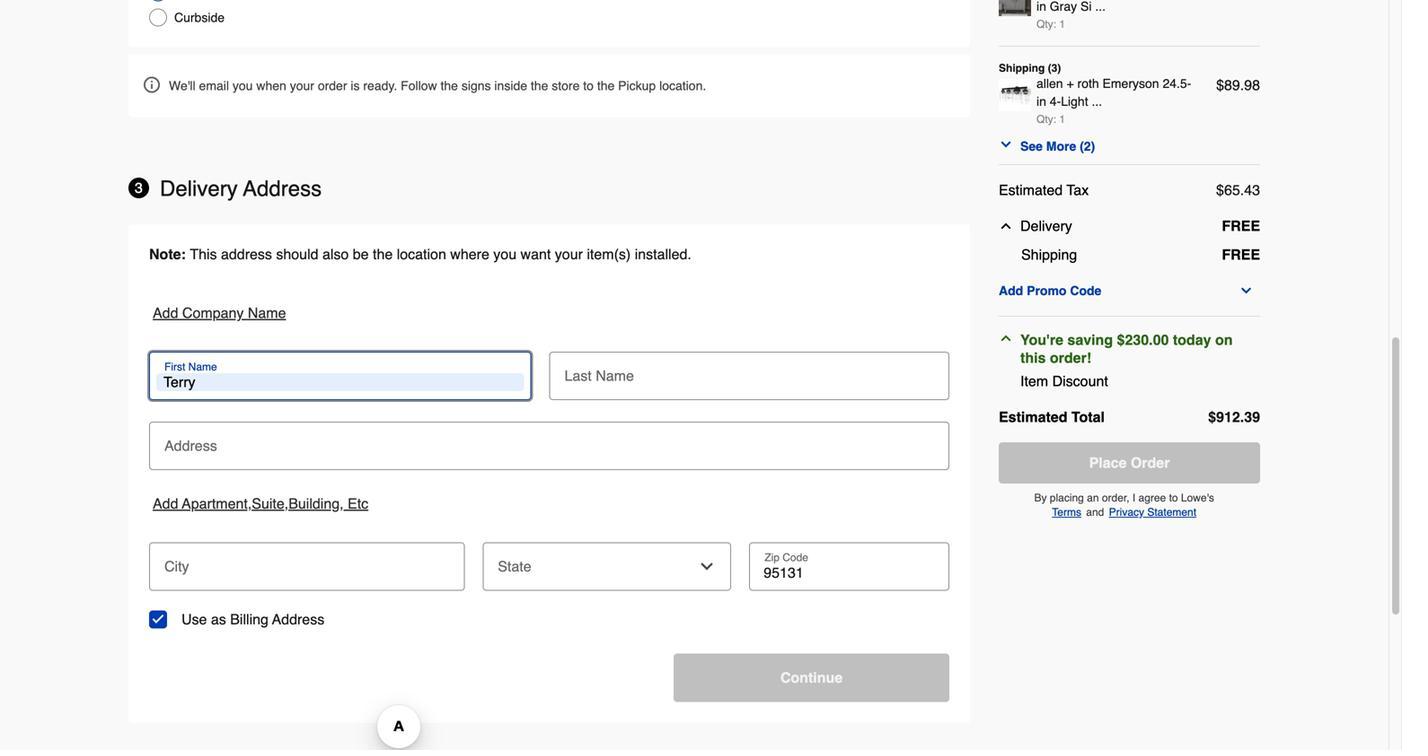 Task type: describe. For each thing, give the bounding box(es) containing it.
order,
[[1102, 492, 1129, 505]]

order
[[1131, 455, 1170, 472]]

tax
[[1067, 182, 1089, 198]]

placing
[[1050, 492, 1084, 505]]

discount
[[1052, 373, 1108, 390]]

is
[[351, 79, 360, 93]]

912
[[1216, 409, 1240, 426]]

apartment,suite,building,
[[182, 496, 344, 512]]

$230.00
[[1117, 332, 1169, 348]]

address
[[221, 246, 272, 263]]

installed.
[[635, 246, 691, 263]]

signs
[[462, 79, 491, 93]]

where
[[450, 246, 489, 263]]

location
[[397, 246, 446, 263]]

inside
[[494, 79, 527, 93]]

ready.
[[363, 79, 397, 93]]

add for add promo code
[[999, 284, 1023, 298]]

see
[[1020, 139, 1043, 154]]

on
[[1215, 332, 1233, 348]]

0 vertical spatial to
[[583, 79, 594, 93]]

should
[[276, 246, 318, 263]]

1 free from the top
[[1222, 218, 1260, 234]]

promo
[[1027, 284, 1067, 298]]

estimated for estimated tax
[[999, 182, 1063, 198]]

note: this address should also be the location where you want your item(s) installed.
[[149, 246, 691, 263]]

more
[[1046, 139, 1076, 154]]

want
[[521, 246, 551, 263]]

$ 65 . 43
[[1216, 182, 1260, 198]]

as
[[211, 612, 226, 628]]

43
[[1244, 182, 1260, 198]]

delivery address
[[160, 177, 322, 201]]

0 horizontal spatial chevron down image
[[999, 137, 1013, 152]]

...
[[1092, 94, 1102, 109]]

89
[[1224, 77, 1240, 93]]

agree
[[1138, 492, 1166, 505]]

roth
[[1077, 76, 1099, 91]]

1 qty: 1 from the top
[[1036, 18, 1065, 31]]

place
[[1089, 455, 1127, 472]]

company
[[182, 305, 244, 322]]

total
[[1071, 409, 1105, 426]]

2 qty: from the top
[[1036, 113, 1056, 126]]

etc
[[348, 496, 368, 512]]

i
[[1132, 492, 1135, 505]]

$ for 912
[[1208, 409, 1216, 426]]

pickup
[[618, 79, 656, 93]]

lowe's
[[1181, 492, 1214, 505]]

you're saving  $230.00  today on this order!
[[1020, 332, 1233, 366]]

order
[[318, 79, 347, 93]]

2 qty: 1 from the top
[[1036, 113, 1065, 126]]

allen + roth emeryson 24.5- in 4-light ...
[[1036, 76, 1191, 109]]

3
[[135, 180, 143, 196]]

item(s)
[[587, 246, 631, 263]]

saving
[[1067, 332, 1113, 348]]

terms link
[[1052, 507, 1081, 519]]

4-
[[1050, 94, 1061, 109]]

today
[[1173, 332, 1211, 348]]

$ for 65
[[1216, 182, 1224, 198]]

. for 65
[[1240, 182, 1244, 198]]

in
[[1036, 94, 1046, 109]]

code
[[1070, 284, 1101, 298]]

name
[[248, 305, 286, 322]]

2 item image from the top
[[999, 79, 1031, 111]]

also
[[322, 246, 349, 263]]

we'll email you when your order is ready. follow the signs inside the store to the pickup location.
[[169, 79, 706, 93]]

your inside region
[[555, 246, 583, 263]]

this
[[1020, 350, 1046, 366]]

add promo code link
[[999, 280, 1260, 302]]

39
[[1244, 409, 1260, 426]]

estimated total
[[999, 409, 1105, 426]]

estimated tax
[[999, 182, 1089, 198]]

curbside region
[[128, 0, 970, 47]]

the right be
[[373, 246, 393, 263]]

24.5-
[[1163, 76, 1191, 91]]

continue
[[780, 670, 843, 687]]

region containing note:
[[128, 225, 970, 723]]

item discount
[[1020, 373, 1108, 390]]

0 vertical spatial your
[[290, 79, 314, 93]]

2 1 from the top
[[1059, 113, 1065, 126]]



Task type: locate. For each thing, give the bounding box(es) containing it.
your left order
[[290, 79, 314, 93]]

0 vertical spatial qty:
[[1036, 18, 1056, 31]]

to up statement
[[1169, 492, 1178, 505]]

you're
[[1020, 332, 1063, 348]]

chevron down image
[[999, 137, 1013, 152], [1239, 284, 1254, 298]]

delivery for delivery address
[[160, 177, 238, 201]]

you right the email
[[233, 79, 253, 93]]

qty: up (3)
[[1036, 18, 1056, 31]]

add for add company name
[[153, 305, 178, 322]]

delivery
[[160, 177, 238, 201], [1020, 218, 1072, 234]]

to inside by placing an order, i agree to lowe's terms and privacy statement
[[1169, 492, 1178, 505]]

0 vertical spatial delivery
[[160, 177, 238, 201]]

qty: 1
[[1036, 18, 1065, 31], [1036, 113, 1065, 126]]

1 vertical spatial 1
[[1059, 113, 1065, 126]]

1 vertical spatial shipping
[[1021, 247, 1077, 263]]

98
[[1244, 77, 1260, 93]]

you inside region
[[493, 246, 517, 263]]

2 . from the top
[[1240, 182, 1244, 198]]

we'll
[[169, 79, 195, 93]]

1 vertical spatial chevron down image
[[1239, 284, 1254, 298]]

you
[[233, 79, 253, 93], [493, 246, 517, 263]]

shipping up allen
[[999, 62, 1045, 75]]

1 horizontal spatial your
[[555, 246, 583, 263]]

by
[[1034, 492, 1047, 505]]

estimated down 'see'
[[999, 182, 1063, 198]]

item image up shipping (3)
[[999, 0, 1031, 16]]

0 horizontal spatial to
[[583, 79, 594, 93]]

see more (2)
[[1020, 139, 1095, 154]]

light
[[1061, 94, 1088, 109]]

to
[[583, 79, 594, 93], [1169, 492, 1178, 505]]

delivery right 3 at the top
[[160, 177, 238, 201]]

3 . from the top
[[1240, 409, 1244, 426]]

address up should
[[243, 177, 322, 201]]

0 vertical spatial add
[[999, 284, 1023, 298]]

. for 89
[[1240, 77, 1244, 93]]

1 vertical spatial qty: 1
[[1036, 113, 1065, 126]]

0 vertical spatial 1
[[1059, 18, 1065, 31]]

place order
[[1089, 455, 1170, 472]]

1 vertical spatial add
[[153, 305, 178, 322]]

delivery down estimated tax
[[1020, 218, 1072, 234]]

0 vertical spatial free
[[1222, 218, 1260, 234]]

1 vertical spatial .
[[1240, 182, 1244, 198]]

$ 89 . 98
[[1216, 77, 1260, 93]]

$ left 39
[[1208, 409, 1216, 426]]

you're saving  $230.00  today on this order! link
[[999, 331, 1253, 367]]

$ 912 . 39
[[1208, 409, 1260, 426]]

add promo code
[[999, 284, 1101, 298]]

billing
[[230, 612, 268, 628]]

address right billing
[[272, 612, 324, 628]]

your
[[290, 79, 314, 93], [555, 246, 583, 263]]

+
[[1067, 76, 1074, 91]]

use
[[181, 612, 207, 628]]

add apartment,suite,building, etc
[[153, 496, 368, 512]]

0 vertical spatial you
[[233, 79, 253, 93]]

the left signs
[[441, 79, 458, 93]]

add for add apartment,suite,building, etc
[[153, 496, 178, 512]]

1 horizontal spatial you
[[493, 246, 517, 263]]

1 vertical spatial to
[[1169, 492, 1178, 505]]

location.
[[659, 79, 706, 93]]

$ left 43 in the top of the page
[[1216, 182, 1224, 198]]

shipping for shipping (3)
[[999, 62, 1045, 75]]

1 vertical spatial delivery
[[1020, 218, 1072, 234]]

and
[[1086, 507, 1104, 519]]

curbside
[[174, 10, 225, 25]]

privacy
[[1109, 507, 1144, 519]]

0 vertical spatial estimated
[[999, 182, 1063, 198]]

0 vertical spatial chevron down image
[[999, 137, 1013, 152]]

this
[[190, 246, 217, 263]]

$
[[1216, 77, 1224, 93], [1216, 182, 1224, 198], [1208, 409, 1216, 426]]

the
[[441, 79, 458, 93], [531, 79, 548, 93], [597, 79, 615, 93], [373, 246, 393, 263]]

None text field
[[556, 352, 942, 392], [156, 374, 524, 392], [156, 422, 942, 462], [156, 543, 457, 582], [556, 352, 942, 392], [156, 374, 524, 392], [156, 422, 942, 462], [156, 543, 457, 582]]

estimated down item
[[999, 409, 1067, 426]]

2 vertical spatial add
[[153, 496, 178, 512]]

shipping up the add promo code
[[1021, 247, 1077, 263]]

an
[[1087, 492, 1099, 505]]

item
[[1020, 373, 1048, 390]]

estimated for estimated total
[[999, 409, 1067, 426]]

chevron up image
[[999, 219, 1013, 234]]

qty: 1 down 4-
[[1036, 113, 1065, 126]]

0 vertical spatial item image
[[999, 0, 1031, 16]]

1 qty: from the top
[[1036, 18, 1056, 31]]

the left store
[[531, 79, 548, 93]]

2 vertical spatial $
[[1208, 409, 1216, 426]]

be
[[353, 246, 369, 263]]

shipping (3)
[[999, 62, 1061, 75]]

1 up (3)
[[1059, 18, 1065, 31]]

continue button
[[674, 654, 949, 703]]

emeryson
[[1103, 76, 1159, 91]]

2 free from the top
[[1222, 247, 1260, 263]]

place order button
[[999, 443, 1260, 484], [999, 443, 1260, 484]]

1 vertical spatial address
[[272, 612, 324, 628]]

qty: down in
[[1036, 113, 1056, 126]]

free
[[1222, 218, 1260, 234], [1222, 247, 1260, 263]]

shipping for shipping
[[1021, 247, 1077, 263]]

when
[[256, 79, 286, 93]]

None telephone field
[[756, 565, 942, 582]]

1 vertical spatial item image
[[999, 79, 1031, 111]]

1 vertical spatial estimated
[[999, 409, 1067, 426]]

1
[[1059, 18, 1065, 31], [1059, 113, 1065, 126]]

order!
[[1050, 350, 1091, 366]]

1 . from the top
[[1240, 77, 1244, 93]]

1 item image from the top
[[999, 0, 1031, 16]]

1 1 from the top
[[1059, 18, 1065, 31]]

1 horizontal spatial to
[[1169, 492, 1178, 505]]

you left want
[[493, 246, 517, 263]]

1 horizontal spatial chevron down image
[[1239, 284, 1254, 298]]

1 down 4-
[[1059, 113, 1065, 126]]

0 horizontal spatial you
[[233, 79, 253, 93]]

2 vertical spatial .
[[1240, 409, 1244, 426]]

1 vertical spatial free
[[1222, 247, 1260, 263]]

by placing an order, i agree to lowe's terms and privacy statement
[[1034, 492, 1214, 519]]

(2)
[[1080, 139, 1095, 154]]

1 horizontal spatial delivery
[[1020, 218, 1072, 234]]

shipping
[[999, 62, 1045, 75], [1021, 247, 1077, 263]]

qty:
[[1036, 18, 1056, 31], [1036, 113, 1056, 126]]

2 estimated from the top
[[999, 409, 1067, 426]]

allen
[[1036, 76, 1063, 91]]

region
[[128, 225, 970, 723]]

1 vertical spatial your
[[555, 246, 583, 263]]

store
[[552, 79, 580, 93]]

statement
[[1147, 507, 1196, 519]]

chevron up image
[[999, 331, 1013, 346]]

0 vertical spatial .
[[1240, 77, 1244, 93]]

estimated
[[999, 182, 1063, 198], [999, 409, 1067, 426]]

to right store
[[583, 79, 594, 93]]

delivery for delivery
[[1020, 218, 1072, 234]]

qty: 1 up (3)
[[1036, 18, 1065, 31]]

follow
[[401, 79, 437, 93]]

1 vertical spatial you
[[493, 246, 517, 263]]

0 vertical spatial shipping
[[999, 62, 1045, 75]]

$ for 89
[[1216, 77, 1224, 93]]

0 horizontal spatial your
[[290, 79, 314, 93]]

address
[[243, 177, 322, 201], [272, 612, 324, 628]]

0 vertical spatial $
[[1216, 77, 1224, 93]]

0 horizontal spatial delivery
[[160, 177, 238, 201]]

info image
[[144, 77, 160, 93]]

(3)
[[1048, 62, 1061, 75]]

the left "pickup"
[[597, 79, 615, 93]]

1 vertical spatial qty:
[[1036, 113, 1056, 126]]

privacy statement link
[[1109, 507, 1196, 519]]

use as billing address
[[181, 612, 324, 628]]

0 vertical spatial qty: 1
[[1036, 18, 1065, 31]]

. for 912
[[1240, 409, 1244, 426]]

chevron down image inside add promo code link
[[1239, 284, 1254, 298]]

item image
[[999, 0, 1031, 16], [999, 79, 1031, 111]]

your right want
[[555, 246, 583, 263]]

item image left in
[[999, 79, 1031, 111]]

1 estimated from the top
[[999, 182, 1063, 198]]

add company name
[[153, 305, 286, 322]]

0 vertical spatial address
[[243, 177, 322, 201]]

1 vertical spatial $
[[1216, 182, 1224, 198]]

note:
[[149, 246, 186, 263]]

65
[[1224, 182, 1240, 198]]

$ left 98
[[1216, 77, 1224, 93]]



Task type: vqa. For each thing, say whether or not it's contained in the screenshot.
.
yes



